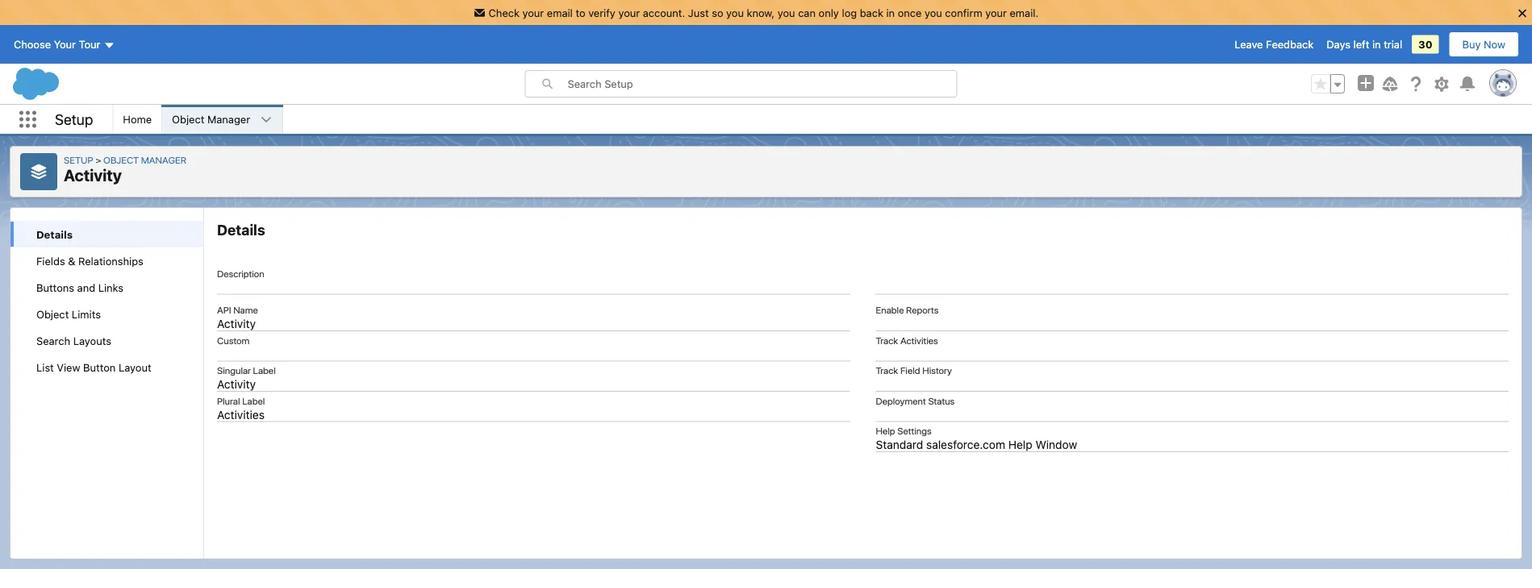 Task type: vqa. For each thing, say whether or not it's contained in the screenshot.
Sales
no



Task type: locate. For each thing, give the bounding box(es) containing it.
0 vertical spatial manager
[[207, 113, 250, 125]]

details
[[217, 221, 265, 239], [36, 228, 73, 240]]

trial
[[1384, 38, 1402, 50]]

activities
[[900, 335, 938, 346], [217, 408, 265, 422]]

choose
[[14, 38, 51, 50]]

object manager link down home link
[[103, 154, 186, 165]]

email.
[[1010, 6, 1039, 19]]

search layouts link
[[10, 328, 203, 354]]

0 horizontal spatial you
[[726, 6, 744, 19]]

activity
[[64, 166, 122, 185], [217, 317, 256, 331], [217, 378, 256, 391]]

your right verify
[[618, 6, 640, 19]]

group
[[1311, 74, 1345, 94]]

1 horizontal spatial activities
[[900, 335, 938, 346]]

1 vertical spatial object manager link
[[103, 154, 186, 165]]

in right back
[[886, 6, 895, 19]]

object
[[172, 113, 204, 125], [103, 154, 139, 165], [36, 308, 69, 320]]

you left can
[[778, 6, 795, 19]]

object right home
[[172, 113, 204, 125]]

layouts
[[73, 335, 111, 347]]

help
[[876, 426, 895, 437], [1008, 438, 1032, 452]]

account.
[[643, 6, 685, 19]]

2 your from the left
[[618, 6, 640, 19]]

label
[[253, 365, 276, 376], [242, 395, 265, 407]]

0 vertical spatial activity
[[64, 166, 122, 185]]

details up fields
[[36, 228, 73, 240]]

activity down singular
[[217, 378, 256, 391]]

object down home
[[103, 154, 139, 165]]

email
[[547, 6, 573, 19]]

setup
[[55, 111, 93, 128], [64, 154, 93, 165]]

details up description
[[217, 221, 265, 239]]

1 vertical spatial activity
[[217, 317, 256, 331]]

object manager link
[[162, 105, 260, 134], [103, 154, 186, 165]]

activity inside singular label activity plural label activities
[[217, 378, 256, 391]]

2 horizontal spatial your
[[985, 6, 1007, 19]]

0 vertical spatial help
[[876, 426, 895, 437]]

leave
[[1235, 38, 1263, 50]]

and
[[77, 282, 95, 294]]

0 horizontal spatial manager
[[141, 154, 186, 165]]

track
[[876, 335, 898, 346], [876, 365, 898, 376]]

your
[[522, 6, 544, 19], [618, 6, 640, 19], [985, 6, 1007, 19]]

0 horizontal spatial in
[[886, 6, 895, 19]]

your left email
[[522, 6, 544, 19]]

plural
[[217, 395, 240, 407]]

manager
[[207, 113, 250, 125], [141, 154, 186, 165]]

confirm
[[945, 6, 982, 19]]

object for bottom object manager link
[[103, 154, 139, 165]]

0 vertical spatial in
[[886, 6, 895, 19]]

tab list
[[10, 221, 203, 381]]

custom
[[217, 335, 250, 346]]

limits
[[72, 308, 101, 320]]

help left window
[[1008, 438, 1032, 452]]

1 vertical spatial activities
[[217, 408, 265, 422]]

1 horizontal spatial in
[[1372, 38, 1381, 50]]

you
[[726, 6, 744, 19], [778, 6, 795, 19], [925, 6, 942, 19]]

1 vertical spatial object
[[103, 154, 139, 165]]

in right left in the top of the page
[[1372, 38, 1381, 50]]

activity inside api name activity
[[217, 317, 256, 331]]

Search Setup text field
[[568, 71, 956, 97]]

buy now
[[1462, 38, 1505, 50]]

0 horizontal spatial your
[[522, 6, 544, 19]]

feedback
[[1266, 38, 1314, 50]]

you right once
[[925, 6, 942, 19]]

leave feedback
[[1235, 38, 1314, 50]]

setup up "details" link
[[64, 154, 93, 165]]

1 your from the left
[[522, 6, 544, 19]]

standard
[[876, 438, 923, 452]]

days
[[1327, 38, 1351, 50]]

0 vertical spatial track
[[876, 335, 898, 346]]

track down enable
[[876, 335, 898, 346]]

0 vertical spatial object
[[172, 113, 204, 125]]

object manager
[[172, 113, 250, 125], [103, 154, 186, 165]]

in
[[886, 6, 895, 19], [1372, 38, 1381, 50]]

0 vertical spatial object manager
[[172, 113, 250, 125]]

check your email to verify your account. just so you know, you can only log back in once you confirm your email.
[[489, 6, 1039, 19]]

object manager link right home
[[162, 105, 260, 134]]

object up search
[[36, 308, 69, 320]]

0 horizontal spatial activities
[[217, 408, 265, 422]]

1 vertical spatial help
[[1008, 438, 1032, 452]]

deployment
[[876, 395, 926, 407]]

activities down plural
[[217, 408, 265, 422]]

2 vertical spatial activity
[[217, 378, 256, 391]]

1 horizontal spatial help
[[1008, 438, 1032, 452]]

button
[[83, 361, 116, 374]]

0 vertical spatial object manager link
[[162, 105, 260, 134]]

activities inside singular label activity plural label activities
[[217, 408, 265, 422]]

enable
[[876, 305, 904, 316]]

object manager down home link
[[103, 154, 186, 165]]

enable reports
[[876, 305, 939, 316]]

details link
[[10, 221, 203, 248]]

your left email.
[[985, 6, 1007, 19]]

30
[[1418, 38, 1432, 50]]

just
[[688, 6, 709, 19]]

fields
[[36, 255, 65, 267]]

label right singular
[[253, 365, 276, 376]]

0 horizontal spatial object
[[36, 308, 69, 320]]

know,
[[747, 6, 775, 19]]

&
[[68, 255, 75, 267]]

track left field
[[876, 365, 898, 376]]

1 horizontal spatial your
[[618, 6, 640, 19]]

activity down "setup" link
[[64, 166, 122, 185]]

search layouts
[[36, 335, 111, 347]]

left
[[1353, 38, 1369, 50]]

track field history
[[876, 365, 952, 376]]

2 horizontal spatial object
[[172, 113, 204, 125]]

you right so
[[726, 6, 744, 19]]

0 vertical spatial activities
[[900, 335, 938, 346]]

2 horizontal spatial you
[[925, 6, 942, 19]]

2 vertical spatial object
[[36, 308, 69, 320]]

track for track field history
[[876, 365, 898, 376]]

help up standard
[[876, 426, 895, 437]]

track activities
[[876, 335, 938, 346]]

activities down reports
[[900, 335, 938, 346]]

list
[[36, 361, 54, 374]]

0 horizontal spatial details
[[36, 228, 73, 240]]

relationships
[[78, 255, 143, 267]]

object manager right home
[[172, 113, 250, 125]]

1 horizontal spatial you
[[778, 6, 795, 19]]

label right plural
[[242, 395, 265, 407]]

choose your tour
[[14, 38, 100, 50]]

object inside tab list
[[36, 308, 69, 320]]

1 vertical spatial track
[[876, 365, 898, 376]]

setup up "setup" link
[[55, 111, 93, 128]]

activity up the custom
[[217, 317, 256, 331]]

status
[[928, 395, 955, 407]]

home link
[[113, 105, 161, 134]]

object limits
[[36, 308, 101, 320]]

2 you from the left
[[778, 6, 795, 19]]

1 track from the top
[[876, 335, 898, 346]]

1 vertical spatial in
[[1372, 38, 1381, 50]]

2 track from the top
[[876, 365, 898, 376]]

1 horizontal spatial object
[[103, 154, 139, 165]]



Task type: describe. For each thing, give the bounding box(es) containing it.
log
[[842, 6, 857, 19]]

0 horizontal spatial help
[[876, 426, 895, 437]]

now
[[1484, 38, 1505, 50]]

name
[[233, 305, 258, 316]]

layout
[[119, 361, 151, 374]]

1 vertical spatial object manager
[[103, 154, 186, 165]]

history
[[922, 365, 952, 376]]

so
[[712, 6, 723, 19]]

activity for api name activity
[[217, 317, 256, 331]]

your
[[54, 38, 76, 50]]

back
[[860, 6, 883, 19]]

list view button layout
[[36, 361, 151, 374]]

singular
[[217, 365, 251, 376]]

3 you from the left
[[925, 6, 942, 19]]

1 vertical spatial manager
[[141, 154, 186, 165]]

track for track activities
[[876, 335, 898, 346]]

object for object limits link
[[36, 308, 69, 320]]

days left in trial
[[1327, 38, 1402, 50]]

activity for singular label activity plural label activities
[[217, 378, 256, 391]]

search
[[36, 335, 70, 347]]

list view button layout link
[[10, 354, 203, 381]]

help settings standard salesforce.com help window
[[876, 426, 1077, 452]]

0 vertical spatial label
[[253, 365, 276, 376]]

description
[[217, 268, 264, 280]]

once
[[898, 6, 922, 19]]

singular label activity plural label activities
[[217, 365, 276, 422]]

check
[[489, 6, 520, 19]]

deployment status
[[876, 395, 955, 407]]

buttons and links link
[[10, 274, 203, 301]]

api name activity
[[217, 305, 258, 331]]

object manager inside object manager link
[[172, 113, 250, 125]]

1 horizontal spatial details
[[217, 221, 265, 239]]

object limits link
[[10, 301, 203, 328]]

buy
[[1462, 38, 1481, 50]]

buy now button
[[1449, 32, 1519, 57]]

0 vertical spatial setup
[[55, 111, 93, 128]]

verify
[[588, 6, 615, 19]]

leave feedback link
[[1235, 38, 1314, 50]]

can
[[798, 6, 816, 19]]

to
[[576, 6, 585, 19]]

view
[[57, 361, 80, 374]]

1 you from the left
[[726, 6, 744, 19]]

1 vertical spatial setup
[[64, 154, 93, 165]]

tab list containing details
[[10, 221, 203, 381]]

1 vertical spatial label
[[242, 395, 265, 407]]

salesforce.com
[[926, 438, 1005, 452]]

1 horizontal spatial manager
[[207, 113, 250, 125]]

links
[[98, 282, 124, 294]]

field
[[900, 365, 920, 376]]

reports
[[906, 305, 939, 316]]

api
[[217, 305, 231, 316]]

buttons and links
[[36, 282, 124, 294]]

window
[[1035, 438, 1077, 452]]

fields & relationships link
[[10, 248, 203, 274]]

choose your tour button
[[13, 32, 116, 57]]

fields & relationships
[[36, 255, 143, 267]]

only
[[819, 6, 839, 19]]

setup link
[[64, 154, 103, 165]]

settings
[[897, 426, 932, 437]]

home
[[123, 113, 152, 125]]

buttons
[[36, 282, 74, 294]]

tour
[[79, 38, 100, 50]]

3 your from the left
[[985, 6, 1007, 19]]



